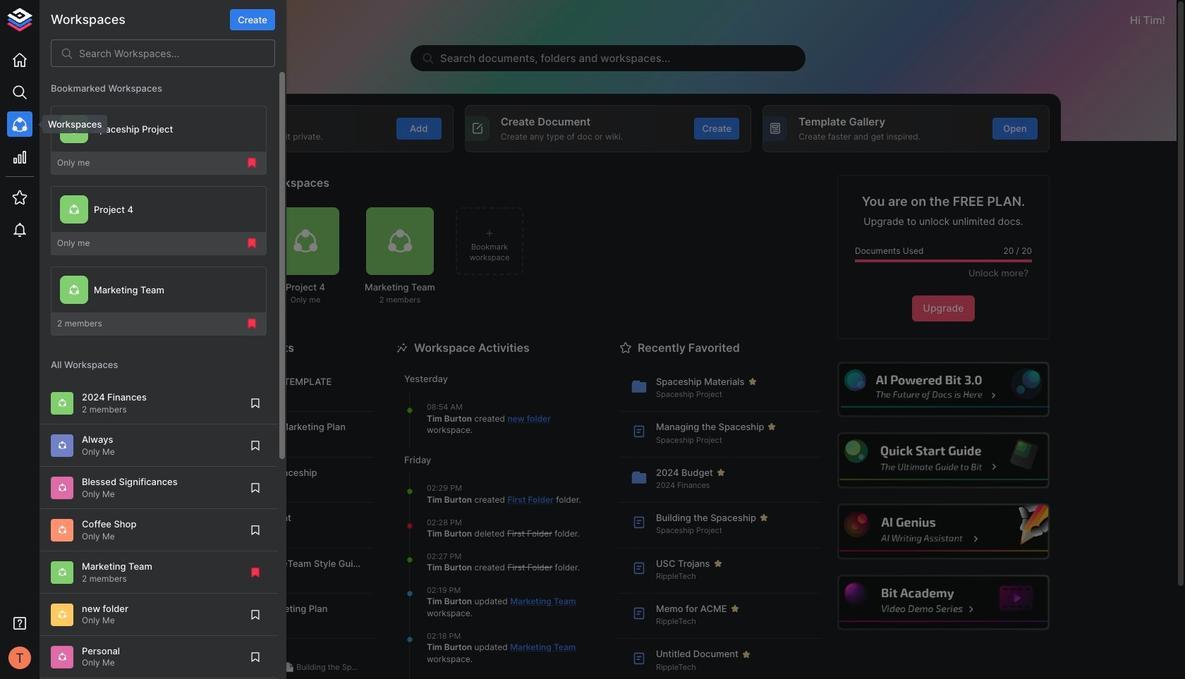 Task type: describe. For each thing, give the bounding box(es) containing it.
3 bookmark image from the top
[[249, 651, 262, 664]]

1 bookmark image from the top
[[249, 524, 262, 537]]

1 bookmark image from the top
[[249, 397, 262, 410]]

2 bookmark image from the top
[[249, 439, 262, 452]]

4 help image from the top
[[837, 575, 1050, 631]]

0 vertical spatial remove bookmark image
[[246, 157, 258, 169]]

3 bookmark image from the top
[[249, 482, 262, 494]]

Search Workspaces... text field
[[79, 40, 275, 67]]

remove bookmark image
[[246, 237, 258, 250]]



Task type: locate. For each thing, give the bounding box(es) containing it.
2 help image from the top
[[837, 433, 1050, 489]]

2 vertical spatial bookmark image
[[249, 651, 262, 664]]

1 vertical spatial remove bookmark image
[[246, 318, 258, 330]]

help image
[[837, 362, 1050, 418], [837, 433, 1050, 489], [837, 504, 1050, 560], [837, 575, 1050, 631]]

1 help image from the top
[[837, 362, 1050, 418]]

remove bookmark image
[[246, 157, 258, 169], [246, 318, 258, 330], [249, 566, 262, 579]]

2 bookmark image from the top
[[249, 609, 262, 621]]

1 vertical spatial bookmark image
[[249, 439, 262, 452]]

0 vertical spatial bookmark image
[[249, 397, 262, 410]]

0 vertical spatial bookmark image
[[249, 524, 262, 537]]

2 vertical spatial bookmark image
[[249, 482, 262, 494]]

tooltip
[[32, 115, 108, 133]]

1 vertical spatial bookmark image
[[249, 609, 262, 621]]

bookmark image
[[249, 524, 262, 537], [249, 609, 262, 621], [249, 651, 262, 664]]

bookmark image
[[249, 397, 262, 410], [249, 439, 262, 452], [249, 482, 262, 494]]

3 help image from the top
[[837, 504, 1050, 560]]

2 vertical spatial remove bookmark image
[[249, 566, 262, 579]]



Task type: vqa. For each thing, say whether or not it's contained in the screenshot.
3rd Bookmark image from the top of the page
yes



